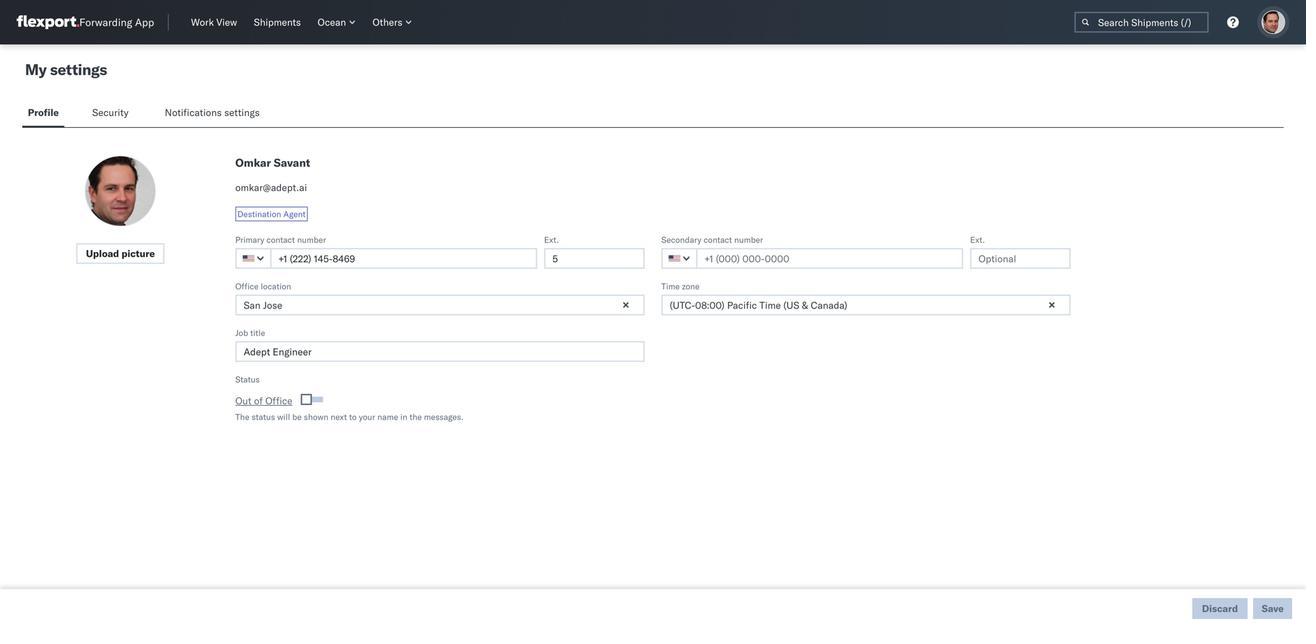 Task type: locate. For each thing, give the bounding box(es) containing it.
1 vertical spatial settings
[[224, 106, 260, 119]]

work
[[191, 16, 214, 28]]

2 optional telephone field from the left
[[971, 248, 1071, 269]]

0 horizontal spatial +1 (000) 000-0000 telephone field
[[270, 248, 537, 269]]

1 +1 (000) 000-0000 telephone field from the left
[[270, 248, 537, 269]]

2 contact from the left
[[704, 235, 732, 245]]

Optional telephone field
[[544, 248, 645, 269], [971, 248, 1071, 269]]

+1 (000) 000-0000 telephone field for secondary contact number
[[696, 248, 964, 269]]

1 vertical spatial office
[[265, 395, 293, 407]]

office up "will"
[[265, 395, 293, 407]]

work view
[[191, 16, 237, 28]]

others
[[373, 16, 403, 28]]

0 horizontal spatial settings
[[50, 60, 107, 79]]

ext. for secondary contact number
[[971, 235, 985, 245]]

1 horizontal spatial contact
[[704, 235, 732, 245]]

destination agent
[[237, 209, 306, 220]]

the
[[235, 412, 250, 423]]

others button
[[367, 13, 418, 31]]

0 vertical spatial office
[[235, 281, 259, 292]]

status
[[252, 412, 275, 423]]

contact
[[267, 235, 295, 245], [704, 235, 732, 245]]

the
[[410, 412, 422, 423]]

1 horizontal spatial ext.
[[971, 235, 985, 245]]

view
[[217, 16, 237, 28]]

ext. for primary contact number
[[544, 235, 559, 245]]

1 optional telephone field from the left
[[544, 248, 645, 269]]

1 horizontal spatial optional telephone field
[[971, 248, 1071, 269]]

time
[[662, 281, 680, 292]]

contact right secondary
[[704, 235, 732, 245]]

1 horizontal spatial settings
[[224, 106, 260, 119]]

work view link
[[186, 13, 243, 31]]

settings inside 'button'
[[224, 106, 260, 119]]

office down united states text field
[[235, 281, 259, 292]]

office
[[235, 281, 259, 292], [265, 395, 293, 407]]

1 horizontal spatial number
[[735, 235, 764, 245]]

+1 (000) 000-0000 telephone field up san jose text field
[[270, 248, 537, 269]]

0 horizontal spatial contact
[[267, 235, 295, 245]]

omkar
[[235, 156, 271, 170]]

settings for notifications settings
[[224, 106, 260, 119]]

1 contact from the left
[[267, 235, 295, 245]]

0 vertical spatial settings
[[50, 60, 107, 79]]

job
[[235, 328, 248, 338]]

forwarding app
[[79, 16, 154, 29]]

0 horizontal spatial office
[[235, 281, 259, 292]]

upload
[[86, 248, 119, 260]]

number down agent
[[297, 235, 326, 245]]

your
[[359, 412, 375, 423]]

next
[[331, 412, 347, 423]]

United States text field
[[235, 248, 272, 269]]

ocean button
[[312, 13, 362, 31]]

be
[[292, 412, 302, 423]]

0 horizontal spatial ext.
[[544, 235, 559, 245]]

messages.
[[424, 412, 464, 423]]

0 horizontal spatial number
[[297, 235, 326, 245]]

out of office
[[235, 395, 293, 407]]

title
[[250, 328, 265, 338]]

notifications settings button
[[159, 100, 271, 127]]

+1 (000) 000-0000 telephone field
[[270, 248, 537, 269], [696, 248, 964, 269]]

job title
[[235, 328, 265, 338]]

ext.
[[544, 235, 559, 245], [971, 235, 985, 245]]

upload picture button
[[76, 244, 165, 264]]

1 horizontal spatial office
[[265, 395, 293, 407]]

2 +1 (000) 000-0000 telephone field from the left
[[696, 248, 964, 269]]

notifications settings
[[165, 106, 260, 119]]

time zone
[[662, 281, 700, 292]]

1 horizontal spatial +1 (000) 000-0000 telephone field
[[696, 248, 964, 269]]

agent
[[283, 209, 306, 220]]

1 number from the left
[[297, 235, 326, 245]]

2 number from the left
[[735, 235, 764, 245]]

settings right notifications
[[224, 106, 260, 119]]

1 ext. from the left
[[544, 235, 559, 245]]

contact for secondary
[[704, 235, 732, 245]]

status
[[235, 375, 260, 385]]

my
[[25, 60, 47, 79]]

location
[[261, 281, 291, 292]]

0 horizontal spatial optional telephone field
[[544, 248, 645, 269]]

settings
[[50, 60, 107, 79], [224, 106, 260, 119]]

omkar@adept.ai
[[235, 182, 307, 194]]

2 ext. from the left
[[971, 235, 985, 245]]

+1 (000) 000-0000 telephone field for primary contact number
[[270, 248, 537, 269]]

settings right my at the left
[[50, 60, 107, 79]]

None checkbox
[[304, 397, 323, 403]]

number right secondary
[[735, 235, 764, 245]]

number
[[297, 235, 326, 245], [735, 235, 764, 245]]

secondary
[[662, 235, 702, 245]]

+1 (000) 000-0000 telephone field up (utc-08:00) pacific time (us & canada) text field
[[696, 248, 964, 269]]

contact down destination agent
[[267, 235, 295, 245]]

settings for my settings
[[50, 60, 107, 79]]



Task type: vqa. For each thing, say whether or not it's contained in the screenshot.
OUT
yes



Task type: describe. For each thing, give the bounding box(es) containing it.
savant
[[274, 156, 310, 170]]

out
[[235, 395, 252, 407]]

optional telephone field for secondary contact number
[[971, 248, 1071, 269]]

contact for primary
[[267, 235, 295, 245]]

shipments link
[[248, 13, 307, 31]]

my settings
[[25, 60, 107, 79]]

name
[[378, 412, 398, 423]]

optional telephone field for primary contact number
[[544, 248, 645, 269]]

shipments
[[254, 16, 301, 28]]

office location
[[235, 281, 291, 292]]

omkar savant
[[235, 156, 310, 170]]

number for primary contact number
[[297, 235, 326, 245]]

Search Shipments (/) text field
[[1075, 12, 1209, 33]]

primary contact number
[[235, 235, 326, 245]]

app
[[135, 16, 154, 29]]

picture
[[122, 248, 155, 260]]

forwarding app link
[[17, 15, 154, 29]]

zone
[[682, 281, 700, 292]]

primary
[[235, 235, 264, 245]]

profile
[[28, 106, 59, 119]]

destination
[[237, 209, 281, 220]]

ocean
[[318, 16, 346, 28]]

to
[[349, 412, 357, 423]]

flexport. image
[[17, 15, 79, 29]]

security button
[[87, 100, 137, 127]]

secondary contact number
[[662, 235, 764, 245]]

in
[[401, 412, 408, 423]]

upload picture
[[86, 248, 155, 260]]

number for secondary contact number
[[735, 235, 764, 245]]

San Jose text field
[[235, 295, 645, 316]]

notifications
[[165, 106, 222, 119]]

of
[[254, 395, 263, 407]]

shown
[[304, 412, 329, 423]]

the status will be shown next to your name in the messages.
[[235, 412, 464, 423]]

security
[[92, 106, 129, 119]]

United States text field
[[662, 248, 698, 269]]

forwarding
[[79, 16, 132, 29]]

profile button
[[22, 100, 64, 127]]

Job title text field
[[235, 342, 645, 362]]

will
[[277, 412, 290, 423]]

(UTC-08:00) Pacific Time (US & Canada) text field
[[662, 295, 1071, 316]]



